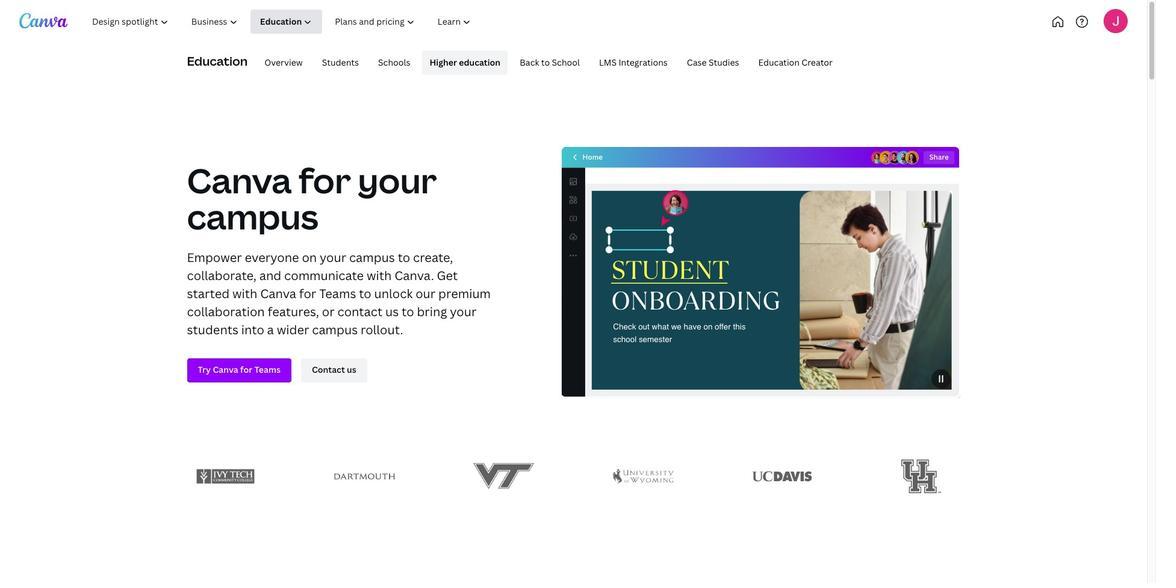 Task type: vqa. For each thing, say whether or not it's contained in the screenshot.
Join the community
no



Task type: describe. For each thing, give the bounding box(es) containing it.
out inside check out what we have on offer this school semester ben
[[638, 322, 650, 331]]

we inside the student onboarding check out what we have on offer this school semester
[[671, 322, 682, 331]]

students
[[322, 57, 359, 68]]

and
[[259, 267, 281, 283]]

campus inside canva for your campus
[[187, 193, 319, 239]]

uc davis image
[[752, 465, 813, 488]]

school inside check out what we have on offer this school semester ben
[[613, 335, 637, 344]]

offer inside check out what we have on offer this school semester ben
[[715, 322, 731, 331]]

started
[[187, 285, 230, 302]]

student for student onboarding
[[611, 252, 729, 287]]

2 vertical spatial campus
[[312, 321, 358, 338]]

students
[[187, 321, 239, 338]]

school
[[552, 57, 580, 68]]

premium
[[439, 285, 491, 302]]

communicate
[[284, 267, 364, 283]]

everyone
[[245, 249, 299, 265]]

check out what we have on offer this school semester ben
[[613, 310, 755, 344]]

schools
[[378, 57, 411, 68]]

offer inside the student onboarding check out what we have on offer this school semester
[[715, 322, 731, 331]]

student for student onboarding check out what we have on offer this school semester
[[611, 252, 729, 287]]

collaborate,
[[187, 267, 257, 283]]

education creator
[[759, 57, 833, 68]]

have inside check out what we have on offer this school semester ben
[[684, 322, 701, 331]]

1 vertical spatial your
[[320, 249, 346, 265]]

to up contact at the left
[[359, 285, 372, 302]]

teams
[[319, 285, 356, 302]]

canva inside canva for your campus
[[187, 157, 292, 203]]

semester inside check out what we have on offer this school semester ben
[[639, 335, 672, 344]]

your inside canva for your campus
[[358, 157, 437, 203]]

for inside empower everyone on your campus to create, collaborate, and communicate with canva. get started with canva for teams to unlock our premium collaboration features, or contact us to bring your students into a wider campus rollout.
[[299, 285, 316, 302]]

bring
[[417, 303, 447, 320]]

creator
[[802, 57, 833, 68]]

students link
[[315, 51, 366, 75]]

check inside check out what we have on offer this school semester ben
[[613, 322, 636, 331]]

to inside menu bar
[[541, 57, 550, 68]]

unlock
[[374, 285, 413, 302]]

higher
[[430, 57, 457, 68]]

to right us
[[402, 303, 414, 320]]

student onboarding
[[611, 252, 780, 318]]

1 vertical spatial with
[[232, 285, 257, 302]]

education for education creator
[[759, 57, 800, 68]]

ben
[[744, 310, 755, 318]]

student onboarding check out what we have on offer this school semester
[[611, 252, 780, 344]]

what inside check out what we have on offer this school semester ben
[[652, 322, 669, 331]]

contact
[[338, 303, 383, 320]]

check inside the student onboarding check out what we have on offer this school semester
[[613, 322, 636, 331]]

semester inside the student onboarding check out what we have on offer this school semester
[[639, 335, 672, 344]]



Task type: locate. For each thing, give the bounding box(es) containing it.
or
[[322, 303, 335, 320]]

wider
[[277, 321, 309, 338]]

back to school link
[[513, 51, 587, 75]]

university of houston image
[[902, 451, 942, 502]]

lms integrations link
[[592, 51, 675, 75]]

dartmouth image
[[334, 467, 395, 486]]

for
[[299, 157, 351, 203], [299, 285, 316, 302]]

a
[[267, 321, 274, 338]]

semester
[[639, 335, 672, 344], [639, 335, 672, 344]]

0 vertical spatial campus
[[187, 193, 319, 239]]

education
[[459, 57, 501, 68]]

collaboration
[[187, 303, 265, 320]]

get
[[437, 267, 458, 283]]

studies
[[709, 57, 740, 68]]

0 vertical spatial for
[[299, 157, 351, 203]]

lms integrations
[[599, 57, 668, 68]]

canva.
[[395, 267, 434, 283]]

higher education
[[430, 57, 501, 68]]

1 vertical spatial campus
[[349, 249, 395, 265]]

education for education
[[187, 53, 248, 69]]

2 vertical spatial your
[[450, 303, 477, 320]]

school
[[613, 335, 637, 344], [613, 335, 637, 344]]

out inside the student onboarding check out what we have on offer this school semester
[[638, 322, 650, 331]]

rollout.
[[361, 321, 403, 338]]

check
[[613, 322, 636, 331], [613, 322, 636, 331]]

out
[[638, 322, 650, 331], [638, 322, 650, 331]]

have
[[684, 322, 701, 331], [684, 322, 701, 331]]

to up canva.
[[398, 249, 410, 265]]

we
[[671, 322, 682, 331], [671, 322, 682, 331]]

have inside the student onboarding check out what we have on offer this school semester
[[684, 322, 701, 331]]

1 vertical spatial for
[[299, 285, 316, 302]]

0 horizontal spatial education
[[187, 53, 248, 69]]

back to school
[[520, 57, 580, 68]]

this
[[733, 322, 746, 331], [733, 322, 746, 331]]

to
[[541, 57, 550, 68], [398, 249, 410, 265], [359, 285, 372, 302], [402, 303, 414, 320]]

lms
[[599, 57, 617, 68]]

onboarding for student onboarding check out what we have on offer this school semester
[[611, 283, 780, 318]]

offer
[[715, 322, 731, 331], [715, 322, 731, 331]]

1 horizontal spatial with
[[367, 267, 392, 283]]

with up collaboration
[[232, 285, 257, 302]]

overview link
[[257, 51, 310, 75]]

education creator link
[[752, 51, 840, 75]]

on inside the student onboarding check out what we have on offer this school semester
[[704, 322, 713, 331]]

onboarding
[[611, 283, 780, 318], [611, 283, 780, 318]]

ivy tech image
[[195, 464, 256, 489]]

0 vertical spatial your
[[358, 157, 437, 203]]

we inside check out what we have on offer this school semester ben
[[671, 322, 682, 331]]

our
[[416, 285, 436, 302]]

0 horizontal spatial with
[[232, 285, 257, 302]]

on inside check out what we have on offer this school semester ben
[[704, 322, 713, 331]]

on inside empower everyone on your campus to create, collaborate, and communicate with canva. get started with canva for teams to unlock our premium collaboration features, or contact us to bring your students into a wider campus rollout.
[[302, 249, 317, 265]]

onboarding for student onboarding
[[611, 283, 780, 318]]

what
[[652, 322, 669, 331], [652, 322, 669, 331]]

with
[[367, 267, 392, 283], [232, 285, 257, 302]]

student
[[611, 252, 729, 287], [611, 252, 729, 287]]

0 vertical spatial canva
[[187, 157, 292, 203]]

empower everyone on your campus to create, collaborate, and communicate with canva. get started with canva for teams to unlock our premium collaboration features, or contact us to bring your students into a wider campus rollout.
[[187, 249, 491, 338]]

student inside 'student onboarding'
[[611, 252, 729, 287]]

campus up unlock
[[349, 249, 395, 265]]

menu bar
[[253, 51, 840, 75]]

1 horizontal spatial your
[[358, 157, 437, 203]]

this inside check out what we have on offer this school semester ben
[[733, 322, 746, 331]]

1 vertical spatial canva
[[260, 285, 296, 302]]

student inside the student onboarding check out what we have on offer this school semester
[[611, 252, 729, 287]]

into
[[241, 321, 264, 338]]

case studies link
[[680, 51, 747, 75]]

overview
[[265, 57, 303, 68]]

for inside canva for your campus
[[299, 157, 351, 203]]

schools link
[[371, 51, 418, 75]]

back
[[520, 57, 539, 68]]

features,
[[268, 303, 319, 320]]

create,
[[413, 249, 453, 265]]

case
[[687, 57, 707, 68]]

on
[[302, 249, 317, 265], [704, 322, 713, 331], [704, 322, 713, 331]]

top level navigation element
[[82, 10, 523, 34]]

this inside the student onboarding check out what we have on offer this school semester
[[733, 322, 746, 331]]

what inside the student onboarding check out what we have on offer this school semester
[[652, 322, 669, 331]]

school inside the student onboarding check out what we have on offer this school semester
[[613, 335, 637, 344]]

campus down 'or'
[[312, 321, 358, 338]]

2 horizontal spatial your
[[450, 303, 477, 320]]

virginia tech image
[[474, 449, 535, 504]]

to right back
[[541, 57, 550, 68]]

case studies
[[687, 57, 740, 68]]

canva inside empower everyone on your campus to create, collaborate, and communicate with canva. get started with canva for teams to unlock our premium collaboration features, or contact us to bring your students into a wider campus rollout.
[[260, 285, 296, 302]]

university of wyoming image
[[613, 464, 674, 489]]

campus up everyone
[[187, 193, 319, 239]]

campus
[[187, 193, 319, 239], [349, 249, 395, 265], [312, 321, 358, 338]]

us
[[386, 303, 399, 320]]

your
[[358, 157, 437, 203], [320, 249, 346, 265], [450, 303, 477, 320]]

integrations
[[619, 57, 668, 68]]

with up unlock
[[367, 267, 392, 283]]

menu bar containing overview
[[253, 51, 840, 75]]

empower
[[187, 249, 242, 265]]

canva for your campus
[[187, 157, 437, 239]]

canva
[[187, 157, 292, 203], [260, 285, 296, 302]]

0 vertical spatial with
[[367, 267, 392, 283]]

higher education link
[[423, 51, 508, 75]]

0 horizontal spatial your
[[320, 249, 346, 265]]

1 horizontal spatial education
[[759, 57, 800, 68]]

education
[[187, 53, 248, 69], [759, 57, 800, 68]]

education inside the education creator link
[[759, 57, 800, 68]]



